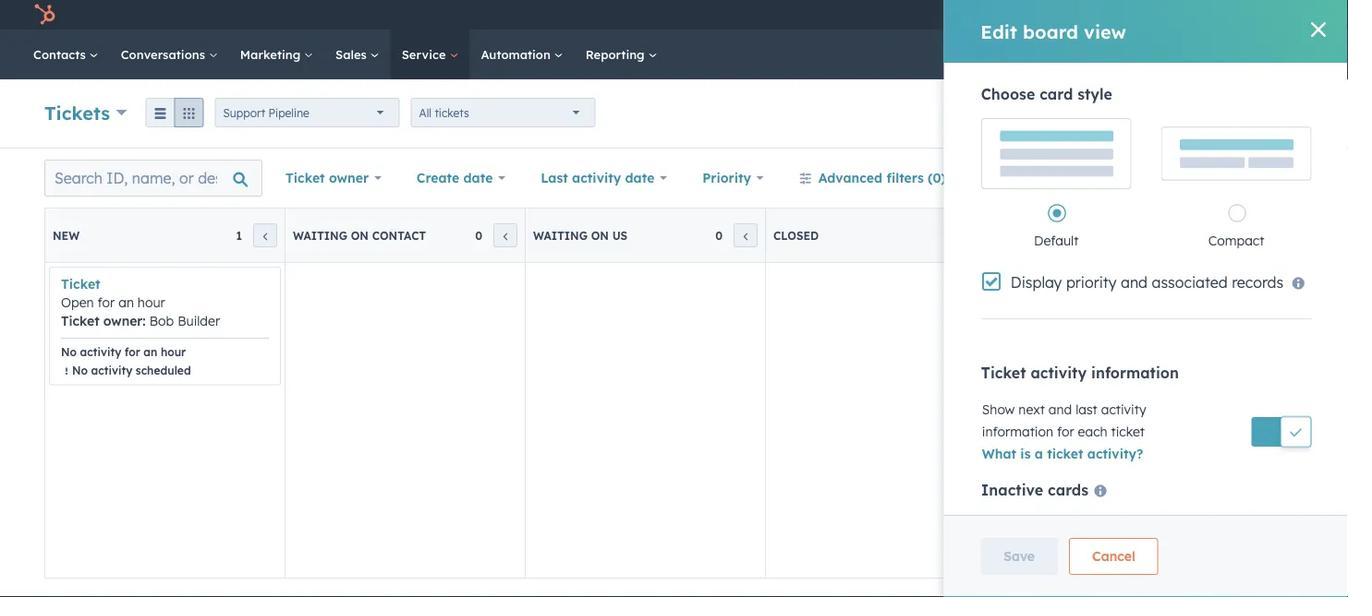 Task type: describe. For each thing, give the bounding box(es) containing it.
waiting on contact
[[293, 229, 426, 243]]

search button
[[1300, 39, 1332, 70]]

choose
[[981, 85, 1035, 104]]

menu containing apple
[[990, 0, 1326, 30]]

bob
[[149, 313, 174, 329]]

date inside create date popup button
[[464, 170, 493, 186]]

activity?
[[1087, 446, 1143, 463]]

board actions
[[1040, 170, 1129, 186]]

no activity for an hour
[[61, 345, 186, 359]]

notifications button
[[1198, 0, 1229, 30]]

no activity scheduled
[[72, 364, 191, 378]]

conversations link
[[110, 30, 229, 79]]

search image
[[1310, 48, 1323, 61]]

advanced
[[819, 170, 883, 186]]

board
[[1040, 170, 1079, 186]]

cancel button
[[1069, 539, 1159, 576]]

owner inside ticket open for an hour ticket owner : bob builder
[[103, 313, 143, 329]]

ticket link
[[61, 276, 100, 293]]

marketing
[[240, 47, 304, 62]]

display
[[1010, 274, 1062, 292]]

cancel
[[1093, 549, 1136, 565]]

group inside tickets "banner"
[[146, 98, 204, 128]]

last activity date
[[541, 170, 655, 186]]

tickets button
[[44, 99, 127, 126]]

apple button
[[1233, 0, 1324, 30]]

for inside "show next and last activity information for each ticket what is a ticket activity?"
[[1057, 424, 1074, 440]]

tickets banner
[[44, 93, 1304, 129]]

ticket for ticket open for an hour ticket owner : bob builder
[[61, 276, 100, 293]]

upgrade image
[[1003, 8, 1019, 25]]

what
[[982, 446, 1016, 463]]

all tickets
[[419, 106, 469, 120]]

help image
[[1143, 8, 1160, 25]]

view inside button
[[1252, 170, 1281, 186]]

ticket for ticket owner
[[286, 170, 325, 186]]

edit
[[981, 20, 1017, 43]]

contacts link
[[22, 30, 110, 79]]

(0)
[[928, 170, 946, 186]]

advanced filters (0) button
[[787, 160, 958, 197]]

what is a ticket activity? button
[[982, 446, 1143, 463]]

each
[[1078, 424, 1107, 440]]

cards
[[1048, 482, 1088, 500]]

save for save view
[[1217, 170, 1248, 186]]

ticket open for an hour ticket owner : bob builder
[[61, 276, 220, 329]]

for for activity
[[125, 345, 140, 359]]

create
[[417, 170, 460, 186]]

priority
[[1066, 274, 1116, 292]]

us
[[612, 229, 628, 243]]

hubspot image
[[33, 4, 55, 26]]

records
[[1232, 274, 1283, 292]]

priority button
[[691, 160, 776, 197]]

default
[[1034, 233, 1078, 249]]

create date button
[[405, 160, 518, 197]]

save for save
[[1004, 549, 1035, 565]]

sales link
[[324, 30, 391, 79]]

ticket activity information
[[981, 364, 1179, 383]]

hubspot link
[[22, 4, 69, 26]]

0 vertical spatial ticket
[[1111, 424, 1145, 440]]

upgrade
[[1023, 9, 1075, 24]]

ticket for ticket activity information
[[981, 364, 1026, 383]]

automation
[[481, 47, 554, 62]]

and for priority
[[1121, 274, 1147, 292]]

pipeline
[[269, 106, 309, 120]]

open
[[61, 295, 94, 311]]

contacts
[[33, 47, 89, 62]]

all
[[419, 106, 432, 120]]

actions
[[1083, 170, 1129, 186]]

filters
[[887, 170, 924, 186]]

an for open
[[118, 295, 134, 311]]

activity for date
[[572, 170, 621, 186]]

conversations
[[121, 47, 209, 62]]

Search ID, name, or description search field
[[44, 160, 262, 197]]

actions
[[1050, 107, 1088, 121]]

tickets
[[44, 101, 110, 124]]

associated
[[1152, 274, 1228, 292]]

marketing link
[[229, 30, 324, 79]]

and for next
[[1048, 402, 1072, 418]]

an for activity
[[144, 345, 157, 359]]

reporting link
[[575, 30, 669, 79]]

activity for for
[[80, 345, 121, 359]]

service
[[402, 47, 450, 62]]

for for open
[[98, 295, 115, 311]]

service link
[[391, 30, 470, 79]]

create date
[[417, 170, 493, 186]]

help button
[[1136, 0, 1167, 30]]

ticket owner
[[286, 170, 369, 186]]

on for us
[[591, 229, 609, 243]]



Task type: locate. For each thing, give the bounding box(es) containing it.
close image
[[1312, 22, 1326, 37]]

actions button
[[1034, 99, 1115, 128]]

information up last
[[1091, 364, 1179, 383]]

board actions button
[[1017, 160, 1163, 197]]

0
[[475, 229, 482, 243], [716, 229, 723, 243]]

waiting
[[293, 229, 348, 243], [533, 229, 588, 243]]

menu item
[[1088, 0, 1092, 30]]

show
[[982, 402, 1015, 418]]

1 vertical spatial and
[[1048, 402, 1072, 418]]

0 horizontal spatial view
[[1084, 20, 1127, 43]]

view left help image
[[1084, 20, 1127, 43]]

support pipeline
[[223, 106, 309, 120]]

ticket inside popup button
[[286, 170, 325, 186]]

automation link
[[470, 30, 575, 79]]

0 vertical spatial for
[[98, 295, 115, 311]]

save up compact
[[1217, 170, 1248, 186]]

1 horizontal spatial owner
[[329, 170, 369, 186]]

owner up no activity for an hour
[[103, 313, 143, 329]]

save view button
[[1174, 160, 1304, 197]]

marketplaces button
[[1093, 0, 1132, 30]]

0 vertical spatial owner
[[329, 170, 369, 186]]

1
[[236, 229, 242, 243]]

1 vertical spatial an
[[144, 345, 157, 359]]

an inside ticket open for an hour ticket owner : bob builder
[[118, 295, 134, 311]]

ticket up show
[[981, 364, 1026, 383]]

date up us on the left top of page
[[625, 170, 655, 186]]

save inside save view button
[[1217, 170, 1248, 186]]

0 horizontal spatial on
[[351, 229, 369, 243]]

view up compact
[[1252, 170, 1281, 186]]

1 on from the left
[[351, 229, 369, 243]]

no for no activity for an hour
[[61, 345, 77, 359]]

0 vertical spatial hour
[[138, 295, 165, 311]]

ticket right a
[[1047, 446, 1083, 463]]

ticket up the "activity?"
[[1111, 424, 1145, 440]]

an right open
[[118, 295, 134, 311]]

1 vertical spatial owner
[[103, 313, 143, 329]]

Search HubSpot search field
[[1089, 39, 1315, 70]]

marketplaces image
[[1104, 8, 1121, 25]]

0 down create date popup button
[[475, 229, 482, 243]]

1 waiting from the left
[[293, 229, 348, 243]]

sales
[[336, 47, 370, 62]]

0 vertical spatial an
[[118, 295, 134, 311]]

0 for waiting on us
[[716, 229, 723, 243]]

on for contact
[[351, 229, 369, 243]]

1 vertical spatial for
[[125, 345, 140, 359]]

settings image
[[1174, 8, 1191, 24]]

owner up waiting on contact
[[329, 170, 369, 186]]

for up "no activity scheduled"
[[125, 345, 140, 359]]

an up the scheduled in the bottom of the page
[[144, 345, 157, 359]]

1 0 from the left
[[475, 229, 482, 243]]

1 date from the left
[[464, 170, 493, 186]]

waiting down last
[[533, 229, 588, 243]]

apple
[[1264, 7, 1297, 22]]

ticket
[[286, 170, 325, 186], [61, 276, 100, 293], [61, 313, 100, 329], [981, 364, 1026, 383]]

1 vertical spatial view
[[1252, 170, 1281, 186]]

save
[[1217, 170, 1248, 186], [1004, 549, 1035, 565]]

for inside ticket open for an hour ticket owner : bob builder
[[98, 295, 115, 311]]

choose card style
[[981, 85, 1112, 104]]

new
[[53, 229, 80, 243]]

waiting for waiting on us
[[533, 229, 588, 243]]

0 horizontal spatial waiting
[[293, 229, 348, 243]]

1 horizontal spatial and
[[1121, 274, 1147, 292]]

compact
[[1208, 233, 1264, 249]]

an
[[118, 295, 134, 311], [144, 345, 157, 359]]

:
[[143, 313, 146, 329]]

hour up the scheduled in the bottom of the page
[[161, 345, 186, 359]]

reporting
[[586, 47, 648, 62]]

all tickets button
[[411, 98, 596, 128]]

1 vertical spatial ticket
[[1047, 446, 1083, 463]]

activity for scheduled
[[91, 364, 132, 378]]

and right priority
[[1121, 274, 1147, 292]]

on left us on the left top of page
[[591, 229, 609, 243]]

ticket up open
[[61, 276, 100, 293]]

waiting down ticket owner
[[293, 229, 348, 243]]

advanced filters (0)
[[819, 170, 946, 186]]

display priority and associated records
[[1010, 274, 1283, 292]]

0 vertical spatial save
[[1217, 170, 1248, 186]]

activity for information
[[1030, 364, 1087, 383]]

inactive
[[981, 482, 1043, 500]]

1 horizontal spatial information
[[1091, 364, 1179, 383]]

edit board view
[[981, 20, 1127, 43]]

and left last
[[1048, 402, 1072, 418]]

1 horizontal spatial waiting
[[533, 229, 588, 243]]

1 vertical spatial information
[[982, 424, 1053, 440]]

2 date from the left
[[625, 170, 655, 186]]

last
[[1076, 402, 1097, 418]]

information inside "show next and last activity information for each ticket what is a ticket activity?"
[[982, 424, 1053, 440]]

support
[[223, 106, 265, 120]]

0 for waiting on contact
[[475, 229, 482, 243]]

ticket
[[1111, 424, 1145, 440], [1047, 446, 1083, 463]]

bob builder image
[[1244, 6, 1261, 23]]

no down no activity for an hour
[[72, 364, 88, 378]]

for
[[98, 295, 115, 311], [125, 345, 140, 359], [1057, 424, 1074, 440]]

1 horizontal spatial date
[[625, 170, 655, 186]]

and
[[1121, 274, 1147, 292], [1048, 402, 1072, 418]]

0 horizontal spatial information
[[982, 424, 1053, 440]]

last
[[541, 170, 568, 186]]

notifications image
[[1205, 8, 1222, 25]]

0 horizontal spatial 0
[[475, 229, 482, 243]]

inactive cards
[[981, 482, 1088, 500]]

support pipeline button
[[215, 98, 400, 128]]

ticket owner button
[[274, 160, 394, 197]]

date inside last activity date popup button
[[625, 170, 655, 186]]

settings link
[[1171, 5, 1194, 24]]

group
[[146, 98, 204, 128]]

date
[[464, 170, 493, 186], [625, 170, 655, 186]]

2 horizontal spatial for
[[1057, 424, 1074, 440]]

activity inside popup button
[[572, 170, 621, 186]]

for up what is a ticket activity? button
[[1057, 424, 1074, 440]]

builder
[[178, 313, 220, 329]]

1 horizontal spatial for
[[125, 345, 140, 359]]

save down inactive
[[1004, 549, 1035, 565]]

1 vertical spatial save
[[1004, 549, 1035, 565]]

1 horizontal spatial save
[[1217, 170, 1248, 186]]

0 vertical spatial and
[[1121, 274, 1147, 292]]

2 on from the left
[[591, 229, 609, 243]]

hour inside ticket open for an hour ticket owner : bob builder
[[138, 295, 165, 311]]

waiting for waiting on contact
[[293, 229, 348, 243]]

owner inside popup button
[[329, 170, 369, 186]]

2 0 from the left
[[716, 229, 723, 243]]

0 horizontal spatial owner
[[103, 313, 143, 329]]

0 horizontal spatial ticket
[[1047, 446, 1083, 463]]

0 horizontal spatial for
[[98, 295, 115, 311]]

tickets
[[435, 106, 469, 120]]

1 horizontal spatial view
[[1252, 170, 1281, 186]]

ticket down open
[[61, 313, 100, 329]]

no down open
[[61, 345, 77, 359]]

activity
[[572, 170, 621, 186], [80, 345, 121, 359], [91, 364, 132, 378], [1030, 364, 1087, 383], [1101, 402, 1146, 418]]

0 vertical spatial information
[[1091, 364, 1179, 383]]

1 vertical spatial hour
[[161, 345, 186, 359]]

and inside "show next and last activity information for each ticket what is a ticket activity?"
[[1048, 402, 1072, 418]]

hour for no activity for an hour
[[161, 345, 186, 359]]

style
[[1077, 85, 1112, 104]]

show next and last activity information for each ticket what is a ticket activity?
[[982, 402, 1146, 463]]

0 horizontal spatial an
[[118, 295, 134, 311]]

priority
[[703, 170, 751, 186]]

information up is
[[982, 424, 1053, 440]]

information
[[1091, 364, 1179, 383], [982, 424, 1053, 440]]

no for no activity scheduled
[[72, 364, 88, 378]]

waiting on us
[[533, 229, 628, 243]]

contact
[[372, 229, 426, 243]]

save button
[[981, 539, 1058, 576]]

on left contact
[[351, 229, 369, 243]]

2 vertical spatial for
[[1057, 424, 1074, 440]]

is
[[1020, 446, 1031, 463]]

card
[[1039, 85, 1073, 104]]

1 horizontal spatial 0
[[716, 229, 723, 243]]

1 horizontal spatial an
[[144, 345, 157, 359]]

0 vertical spatial view
[[1084, 20, 1127, 43]]

hour
[[138, 295, 165, 311], [161, 345, 186, 359]]

hour for ticket open for an hour ticket owner : bob builder
[[138, 295, 165, 311]]

0 horizontal spatial save
[[1004, 549, 1035, 565]]

hour up :
[[138, 295, 165, 311]]

2 waiting from the left
[[533, 229, 588, 243]]

closed
[[774, 229, 819, 243]]

for right open
[[98, 295, 115, 311]]

0 horizontal spatial date
[[464, 170, 493, 186]]

scheduled
[[136, 364, 191, 378]]

1 horizontal spatial ticket
[[1111, 424, 1145, 440]]

a
[[1035, 446, 1043, 463]]

date right create
[[464, 170, 493, 186]]

board
[[1023, 20, 1079, 43]]

activity inside "show next and last activity information for each ticket what is a ticket activity?"
[[1101, 402, 1146, 418]]

on
[[351, 229, 369, 243], [591, 229, 609, 243]]

1 vertical spatial no
[[72, 364, 88, 378]]

menu
[[990, 0, 1326, 30]]

save inside save "button"
[[1004, 549, 1035, 565]]

next
[[1018, 402, 1045, 418]]

0 down priority
[[716, 229, 723, 243]]

ticket down support pipeline popup button
[[286, 170, 325, 186]]

save view
[[1217, 170, 1281, 186]]

0 vertical spatial no
[[61, 345, 77, 359]]

no
[[61, 345, 77, 359], [72, 364, 88, 378]]

1 horizontal spatial on
[[591, 229, 609, 243]]

0 horizontal spatial and
[[1048, 402, 1072, 418]]



Task type: vqa. For each thing, say whether or not it's contained in the screenshot.
ticket
yes



